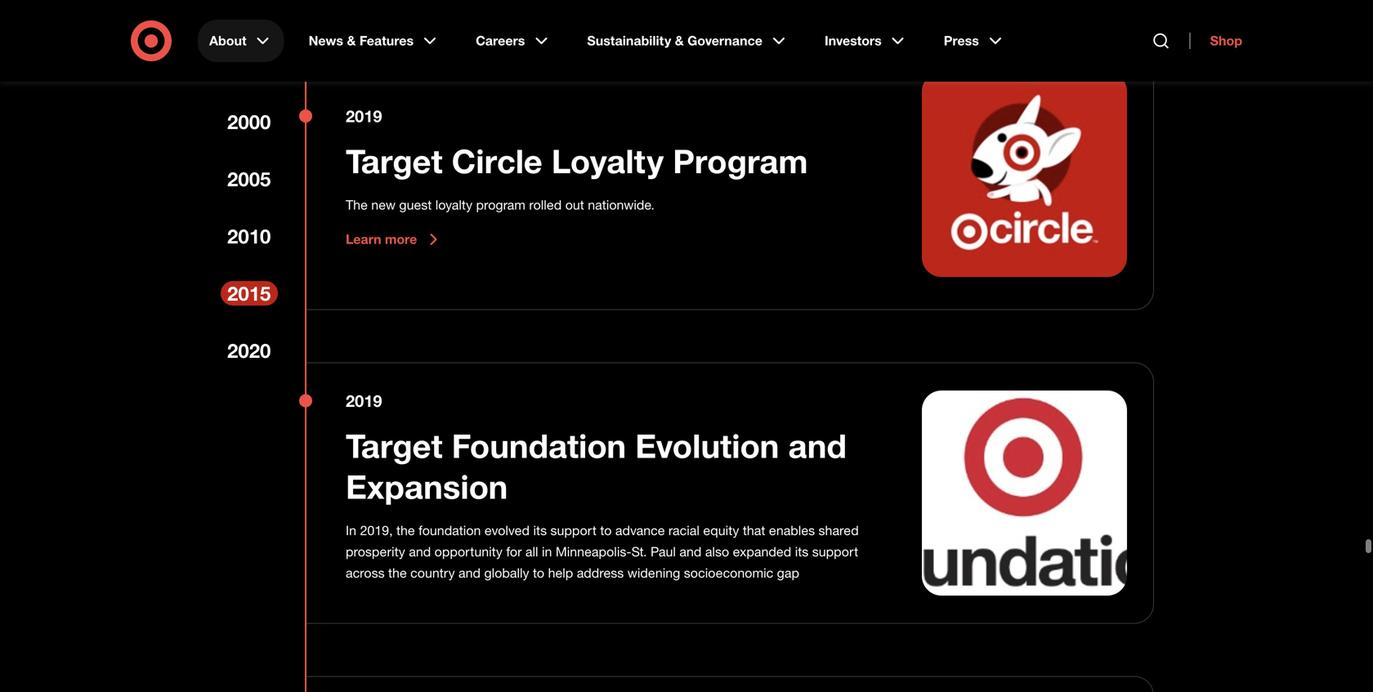 Task type: vqa. For each thing, say whether or not it's contained in the screenshot.
2015 link
yes



Task type: describe. For each thing, give the bounding box(es) containing it.
across
[[346, 566, 385, 581]]

also
[[706, 544, 730, 560]]

address
[[577, 566, 624, 581]]

news & features
[[309, 33, 414, 49]]

out
[[566, 197, 585, 213]]

about
[[209, 33, 247, 49]]

expansion
[[346, 467, 508, 507]]

enables
[[769, 523, 815, 539]]

new
[[372, 197, 396, 213]]

all
[[526, 544, 539, 560]]

target circle loyalty program
[[346, 141, 808, 181]]

careers link
[[465, 20, 563, 62]]

2015 link
[[221, 281, 278, 306]]

2005
[[227, 167, 271, 191]]

target circle loyalty program button
[[346, 141, 808, 182]]

2019,
[[360, 523, 393, 539]]

in 2019, the foundation evolved its support to advance racial equity that enables shared prosperity and opportunity for all in minneapolis-st. paul and also expanded its support across the country and globally to help address widening socioeconomic gap
[[346, 523, 859, 581]]

more
[[385, 232, 417, 248]]

2010 link
[[221, 224, 278, 249]]

that
[[743, 523, 766, 539]]

minneapolis-
[[556, 544, 632, 560]]

country
[[411, 566, 455, 581]]

loyalty
[[552, 141, 664, 181]]

program
[[476, 197, 526, 213]]

the
[[346, 197, 368, 213]]

foundation
[[419, 523, 481, 539]]

1 horizontal spatial to
[[601, 523, 612, 539]]

learn more
[[346, 232, 417, 248]]

paul
[[651, 544, 676, 560]]

advance
[[616, 523, 665, 539]]

target foundation evolution and expansion
[[346, 426, 847, 507]]

news
[[309, 33, 343, 49]]

shop
[[1211, 33, 1243, 49]]

2019 for new
[[346, 107, 382, 126]]

globally
[[485, 566, 530, 581]]

racial
[[669, 523, 700, 539]]

and inside target foundation evolution and expansion
[[789, 426, 847, 466]]

investors link
[[814, 20, 920, 62]]

circle
[[452, 141, 543, 181]]

socioeconomic
[[684, 566, 774, 581]]

widening
[[628, 566, 681, 581]]

the new guest loyalty program rolled out nationwide.
[[346, 197, 655, 213]]

evolution
[[636, 426, 780, 466]]

target for target circle loyalty program
[[346, 141, 443, 181]]

st.
[[632, 544, 647, 560]]

& for features
[[347, 33, 356, 49]]

0 horizontal spatial its
[[534, 523, 547, 539]]

learn more button
[[346, 230, 443, 250]]



Task type: locate. For each thing, give the bounding box(es) containing it.
shop link
[[1190, 33, 1243, 49]]

2020
[[227, 339, 271, 363]]

the right 2019,
[[397, 523, 415, 539]]

target up "expansion"
[[346, 426, 443, 466]]

target
[[346, 141, 443, 181], [346, 426, 443, 466]]

& for governance
[[675, 33, 684, 49]]

1 horizontal spatial &
[[675, 33, 684, 49]]

and
[[789, 426, 847, 466], [409, 544, 431, 560], [680, 544, 702, 560], [459, 566, 481, 581]]

the down prosperity
[[388, 566, 407, 581]]

2005 link
[[221, 167, 278, 191]]

0 vertical spatial 2019
[[346, 107, 382, 126]]

0 vertical spatial support
[[551, 523, 597, 539]]

news & features link
[[297, 20, 451, 62]]

expanded
[[733, 544, 792, 560]]

1 vertical spatial the
[[388, 566, 407, 581]]

help
[[548, 566, 574, 581]]

1 2019 from the top
[[346, 107, 382, 126]]

careers
[[476, 33, 525, 49]]

rolled
[[529, 197, 562, 213]]

2 2019 from the top
[[346, 391, 382, 411]]

sustainability
[[587, 33, 672, 49]]

1 & from the left
[[347, 33, 356, 49]]

foundation
[[452, 426, 627, 466]]

investors
[[825, 33, 882, 49]]

2000
[[227, 110, 271, 134]]

1 vertical spatial 2019
[[346, 391, 382, 411]]

0 vertical spatial logo image
[[922, 72, 1128, 277]]

gap
[[777, 566, 800, 581]]

2000 link
[[221, 110, 278, 134]]

its
[[534, 523, 547, 539], [795, 544, 809, 560]]

sustainability & governance
[[587, 33, 763, 49]]

in
[[346, 523, 357, 539]]

1 vertical spatial to
[[533, 566, 545, 581]]

1 logo image from the top
[[922, 72, 1128, 277]]

features
[[360, 33, 414, 49]]

1 vertical spatial support
[[813, 544, 859, 560]]

2010
[[227, 224, 271, 248]]

&
[[347, 33, 356, 49], [675, 33, 684, 49]]

2015
[[227, 282, 271, 305]]

shared
[[819, 523, 859, 539]]

2019
[[346, 107, 382, 126], [346, 391, 382, 411]]

prosperity
[[346, 544, 405, 560]]

2020 link
[[221, 339, 278, 363]]

0 horizontal spatial &
[[347, 33, 356, 49]]

support down shared
[[813, 544, 859, 560]]

sustainability & governance link
[[576, 20, 801, 62]]

evolved
[[485, 523, 530, 539]]

2 & from the left
[[675, 33, 684, 49]]

0 vertical spatial the
[[397, 523, 415, 539]]

for
[[506, 544, 522, 560]]

target inside button
[[346, 141, 443, 181]]

opportunity
[[435, 544, 503, 560]]

target for target foundation evolution and expansion
[[346, 426, 443, 466]]

learn
[[346, 232, 382, 248]]

to up minneapolis-
[[601, 523, 612, 539]]

press
[[944, 33, 980, 49]]

& left governance
[[675, 33, 684, 49]]

in
[[542, 544, 552, 560]]

its up in
[[534, 523, 547, 539]]

target up new
[[346, 141, 443, 181]]

1 vertical spatial its
[[795, 544, 809, 560]]

press link
[[933, 20, 1017, 62]]

nationwide.
[[588, 197, 655, 213]]

about link
[[198, 20, 284, 62]]

its down enables
[[795, 544, 809, 560]]

1 vertical spatial target
[[346, 426, 443, 466]]

program
[[673, 141, 808, 181]]

2 target from the top
[[346, 426, 443, 466]]

governance
[[688, 33, 763, 49]]

logo image
[[922, 72, 1128, 277], [922, 391, 1128, 596]]

1 vertical spatial logo image
[[922, 391, 1128, 596]]

0 horizontal spatial to
[[533, 566, 545, 581]]

to left the help
[[533, 566, 545, 581]]

1 horizontal spatial support
[[813, 544, 859, 560]]

guest
[[399, 197, 432, 213]]

2 logo image from the top
[[922, 391, 1128, 596]]

0 vertical spatial its
[[534, 523, 547, 539]]

the
[[397, 523, 415, 539], [388, 566, 407, 581]]

target inside target foundation evolution and expansion
[[346, 426, 443, 466]]

& right news
[[347, 33, 356, 49]]

0 vertical spatial to
[[601, 523, 612, 539]]

loyalty
[[436, 197, 473, 213]]

support
[[551, 523, 597, 539], [813, 544, 859, 560]]

0 horizontal spatial support
[[551, 523, 597, 539]]

0 vertical spatial target
[[346, 141, 443, 181]]

2019 for 2019,
[[346, 391, 382, 411]]

to
[[601, 523, 612, 539], [533, 566, 545, 581]]

equity
[[704, 523, 740, 539]]

support up minneapolis-
[[551, 523, 597, 539]]

1 target from the top
[[346, 141, 443, 181]]

1 horizontal spatial its
[[795, 544, 809, 560]]



